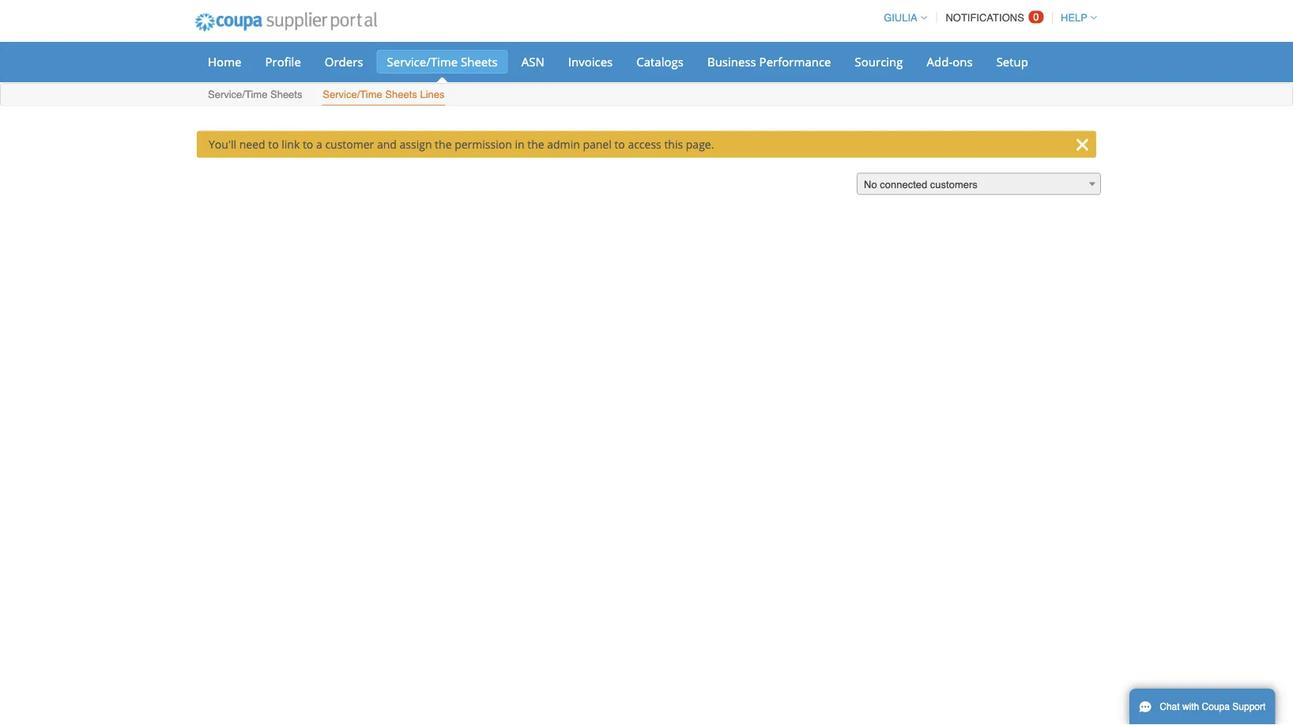 Task type: vqa. For each thing, say whether or not it's contained in the screenshot.
Invoices LINK
yes



Task type: describe. For each thing, give the bounding box(es) containing it.
service/time for the rightmost service/time sheets link
[[387, 53, 458, 70]]

1 to from the left
[[268, 137, 279, 152]]

invoices link
[[558, 50, 623, 74]]

sheets for the rightmost service/time sheets link
[[461, 53, 498, 70]]

with
[[1183, 702, 1200, 713]]

orders link
[[315, 50, 374, 74]]

support
[[1233, 702, 1267, 713]]

sheets for service/time sheets lines link
[[385, 89, 417, 100]]

service/time sheets lines
[[323, 89, 445, 100]]

sourcing link
[[845, 50, 914, 74]]

panel
[[583, 137, 612, 152]]

chat with coupa support
[[1160, 702, 1267, 713]]

1 the from the left
[[435, 137, 452, 152]]

No connected customers field
[[857, 173, 1102, 196]]

asn
[[522, 53, 545, 70]]

permission
[[455, 137, 512, 152]]

assign
[[400, 137, 432, 152]]

chat
[[1160, 702, 1181, 713]]

2 to from the left
[[303, 137, 313, 152]]

sourcing
[[855, 53, 904, 70]]

giulia
[[884, 12, 918, 24]]

no
[[864, 179, 878, 191]]

1 horizontal spatial service/time sheets link
[[377, 50, 508, 74]]

2 the from the left
[[528, 137, 545, 152]]

profile
[[265, 53, 301, 70]]

connected
[[880, 179, 928, 191]]

navigation containing notifications 0
[[877, 2, 1098, 33]]

3 to from the left
[[615, 137, 625, 152]]

help
[[1061, 12, 1088, 24]]

service/time for service/time sheets lines link
[[323, 89, 383, 100]]

home
[[208, 53, 242, 70]]

service/time sheets for the bottom service/time sheets link
[[208, 89, 302, 100]]

setup
[[997, 53, 1029, 70]]

business performance
[[708, 53, 832, 70]]

add-ons link
[[917, 50, 984, 74]]

access
[[628, 137, 662, 152]]

no connected customers
[[864, 179, 978, 191]]

business
[[708, 53, 757, 70]]

customers
[[931, 179, 978, 191]]



Task type: locate. For each thing, give the bounding box(es) containing it.
0
[[1034, 11, 1040, 23]]

add-
[[927, 53, 953, 70]]

ons
[[953, 53, 973, 70]]

the
[[435, 137, 452, 152], [528, 137, 545, 152]]

lines
[[420, 89, 445, 100]]

asn link
[[512, 50, 555, 74]]

0 vertical spatial service/time sheets
[[387, 53, 498, 70]]

1 horizontal spatial service/time sheets
[[387, 53, 498, 70]]

service/time sheets for the rightmost service/time sheets link
[[387, 53, 498, 70]]

setup link
[[987, 50, 1039, 74]]

home link
[[198, 50, 252, 74]]

service/time sheets link down profile link on the top left of the page
[[207, 85, 303, 106]]

service/time sheets link up lines
[[377, 50, 508, 74]]

this
[[665, 137, 683, 152]]

notifications 0
[[946, 11, 1040, 24]]

2 horizontal spatial to
[[615, 137, 625, 152]]

and
[[377, 137, 397, 152]]

to left a
[[303, 137, 313, 152]]

service/time sheets lines link
[[322, 85, 446, 106]]

sheets left lines
[[385, 89, 417, 100]]

1 horizontal spatial the
[[528, 137, 545, 152]]

1 horizontal spatial service/time
[[323, 89, 383, 100]]

sheets left the "asn"
[[461, 53, 498, 70]]

2 horizontal spatial sheets
[[461, 53, 498, 70]]

orders
[[325, 53, 363, 70]]

catalogs
[[637, 53, 684, 70]]

you'll
[[209, 137, 237, 152]]

profile link
[[255, 50, 311, 74]]

0 horizontal spatial to
[[268, 137, 279, 152]]

service/time sheets link
[[377, 50, 508, 74], [207, 85, 303, 106]]

0 horizontal spatial service/time
[[208, 89, 268, 100]]

link
[[282, 137, 300, 152]]

service/time
[[387, 53, 458, 70], [208, 89, 268, 100], [323, 89, 383, 100]]

giulia link
[[877, 12, 928, 24]]

0 horizontal spatial service/time sheets
[[208, 89, 302, 100]]

1 horizontal spatial sheets
[[385, 89, 417, 100]]

invoices
[[568, 53, 613, 70]]

to
[[268, 137, 279, 152], [303, 137, 313, 152], [615, 137, 625, 152]]

the right in
[[528, 137, 545, 152]]

performance
[[760, 53, 832, 70]]

1 vertical spatial service/time sheets link
[[207, 85, 303, 106]]

coupa supplier portal image
[[184, 2, 388, 42]]

service/time down orders link
[[323, 89, 383, 100]]

0 horizontal spatial service/time sheets link
[[207, 85, 303, 106]]

to right panel
[[615, 137, 625, 152]]

business performance link
[[698, 50, 842, 74]]

notifications
[[946, 12, 1025, 24]]

to left link
[[268, 137, 279, 152]]

service/time sheets down profile link on the top left of the page
[[208, 89, 302, 100]]

service/time for the bottom service/time sheets link
[[208, 89, 268, 100]]

a
[[316, 137, 322, 152]]

0 horizontal spatial sheets
[[270, 89, 302, 100]]

catalogs link
[[627, 50, 694, 74]]

1 horizontal spatial to
[[303, 137, 313, 152]]

service/time sheets up lines
[[387, 53, 498, 70]]

page.
[[686, 137, 715, 152]]

you'll need to link to a customer and assign the permission in the admin panel to access this page.
[[209, 137, 715, 152]]

sheets inside service/time sheets lines link
[[385, 89, 417, 100]]

coupa
[[1203, 702, 1231, 713]]

0 horizontal spatial the
[[435, 137, 452, 152]]

add-ons
[[927, 53, 973, 70]]

No connected customers text field
[[858, 174, 1101, 196]]

service/time sheets
[[387, 53, 498, 70], [208, 89, 302, 100]]

help link
[[1054, 12, 1098, 24]]

navigation
[[877, 2, 1098, 33]]

sheets for the bottom service/time sheets link
[[270, 89, 302, 100]]

admin
[[548, 137, 580, 152]]

in
[[515, 137, 525, 152]]

chat with coupa support button
[[1130, 689, 1276, 725]]

1 vertical spatial service/time sheets
[[208, 89, 302, 100]]

service/time up lines
[[387, 53, 458, 70]]

service/time down home link
[[208, 89, 268, 100]]

sheets
[[461, 53, 498, 70], [270, 89, 302, 100], [385, 89, 417, 100]]

the right assign
[[435, 137, 452, 152]]

2 horizontal spatial service/time
[[387, 53, 458, 70]]

customer
[[325, 137, 374, 152]]

need
[[239, 137, 265, 152]]

0 vertical spatial service/time sheets link
[[377, 50, 508, 74]]

sheets down profile link on the top left of the page
[[270, 89, 302, 100]]



